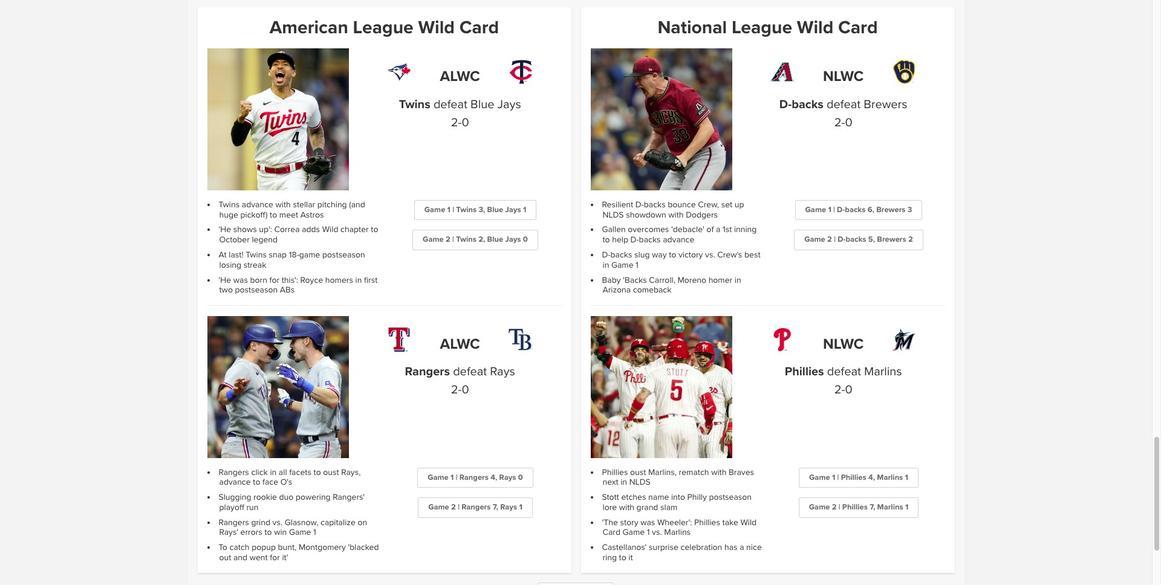 Task type: vqa. For each thing, say whether or not it's contained in the screenshot.
2 within the button
yes



Task type: describe. For each thing, give the bounding box(es) containing it.
vs. for a
[[706, 250, 716, 260]]

| for game 1 | rangers 4, rays 0
[[456, 473, 458, 483]]

phillies inside button
[[841, 473, 867, 483]]

'the
[[602, 518, 618, 528]]

1 'he from the top
[[219, 225, 231, 235]]

born
[[250, 275, 267, 285]]

game 1 | phillies 4, marlins 1 button
[[799, 468, 919, 488]]

backs inside the d-backs defeat brewers 2-0
[[792, 97, 824, 112]]

jays for 0
[[505, 235, 521, 245]]

game 1 | d-backs 6, brewers 3
[[806, 205, 913, 215]]

game 2 | twins 2, blue jays 0
[[423, 235, 528, 245]]

run
[[247, 503, 259, 513]]

lore
[[603, 503, 617, 513]]

phillies oust marlins, rematch with braves next in nlds link
[[602, 467, 755, 488]]

this':
[[282, 275, 298, 285]]

phillies inside "button"
[[843, 503, 868, 513]]

with inside twins advance with stellar pitching (and huge pickoff) to meet astros 'he shows up': correa adds wild chapter to october legend at last! twins snap 18-game postseason losing streak 'he was born for this': royce homers in first two postseason abs
[[276, 200, 291, 210]]

at last! twins snap 18-game postseason losing streak link
[[219, 250, 365, 270]]

vs. inside rangers click in all facets to oust rays, advance to face o's slugging rookie duo powering rangers' playoff run rangers grind vs. glasnow, capitalize on rays' errors to win game 1 to catch popup bunt, montgomery 'blacked out and went for it'
[[273, 518, 283, 528]]

18-
[[289, 250, 299, 260]]

stott
[[602, 493, 620, 503]]

bunt,
[[278, 543, 297, 553]]

2- inside twins defeat blue jays 2-0
[[451, 115, 462, 130]]

rangers click in all facets to oust rays, advance to face o's link
[[219, 467, 361, 488]]

adds
[[302, 225, 320, 235]]

marlins inside game 2 | phillies 7, marlins 1 "button"
[[878, 503, 904, 513]]

gallen overcomes 'debacle' of a 1st inning to help d-backs advance link
[[602, 225, 757, 245]]

blue inside twins defeat blue jays 2-0
[[471, 97, 495, 112]]

game 1 | rangers 4, rays 0 link
[[418, 468, 534, 488]]

0 inside twins defeat blue jays 2-0
[[462, 115, 469, 130]]

name
[[649, 493, 669, 503]]

| for game 2 | rangers 7, rays 1
[[458, 503, 460, 513]]

to left help
[[603, 235, 610, 245]]

to left the win
[[265, 528, 272, 538]]

nlwc for backs
[[823, 68, 864, 86]]

rangers defeat rays 2-0
[[405, 365, 515, 398]]

twins defeat blue jays 2-0
[[399, 97, 521, 130]]

to
[[219, 543, 227, 553]]

with inside resilient d-backs bounce crew, set up nlds showdown with dodgers gallen overcomes 'debacle' of a 1st inning to help d-backs advance d-backs slug way to victory vs. crew's best in game 1 baby 'backs carroll, moreno homer in arizona comeback
[[669, 210, 684, 220]]

rangers grind vs. glasnow, capitalize on rays' errors to win game 1 link
[[219, 518, 367, 538]]

phillies defeat marlins 2-0
[[785, 365, 903, 398]]

o's
[[281, 478, 292, 488]]

alwc for defeat rays
[[440, 336, 480, 353]]

abs
[[280, 285, 295, 295]]

rays inside rangers defeat rays 2-0
[[490, 365, 515, 380]]

'debacle'
[[672, 225, 705, 235]]

victory
[[679, 250, 703, 260]]

rangers inside rangers defeat rays 2-0
[[405, 365, 450, 380]]

in inside phillies oust marlins, rematch with braves next in nlds stott etches name into philly postseason lore with grand slam 'the story was wheeler': phillies take wild card game 1 vs. marlins castellanos' surprise celebration has a nice ring to it
[[621, 478, 627, 488]]

braves
[[729, 467, 755, 478]]

popup
[[252, 543, 276, 553]]

errors
[[241, 528, 263, 538]]

baby 'backs carroll, moreno homer in arizona comeback link
[[602, 275, 742, 295]]

wild inside twins advance with stellar pitching (and huge pickoff) to meet astros 'he shows up': correa adds wild chapter to october legend at last! twins snap 18-game postseason losing streak 'he was born for this': royce homers in first two postseason abs
[[322, 225, 339, 235]]

out
[[219, 553, 231, 563]]

to left meet
[[270, 210, 277, 220]]

rays for 4,
[[500, 473, 516, 483]]

7, for american league wild card
[[493, 503, 499, 513]]

blue for 2,
[[487, 235, 503, 245]]

jays for 1
[[506, 205, 521, 215]]

ring
[[603, 553, 617, 563]]

stellar
[[293, 200, 315, 210]]

first
[[364, 275, 378, 285]]

| for game 1 | twins 3, blue jays 1
[[453, 205, 454, 215]]

phillies inside phillies defeat marlins 2-0
[[785, 365, 825, 380]]

royce
[[300, 275, 323, 285]]

grand
[[637, 503, 659, 513]]

game for game 2 | twins 2, blue jays 0
[[423, 235, 444, 245]]

has
[[725, 543, 738, 553]]

was inside phillies oust marlins, rematch with braves next in nlds stott etches name into philly postseason lore with grand slam 'the story was wheeler': phillies take wild card game 1 vs. marlins castellanos' surprise celebration has a nice ring to it
[[641, 518, 656, 528]]

game for game 1 | d-backs 6, brewers 3
[[806, 205, 827, 215]]

2 for rangers click in all facets to oust rays, advance to face o's slugging rookie duo powering rangers' playoff run rangers grind vs. glasnow, capitalize on rays' errors to win game 1 to catch popup bunt, montgomery 'blacked out and went for it'
[[451, 503, 456, 513]]

celebration
[[681, 543, 723, 553]]

game 2 | phillies 7, marlins 1 button
[[799, 498, 919, 518]]

a inside phillies oust marlins, rematch with braves next in nlds stott etches name into philly postseason lore with grand slam 'the story was wheeler': phillies take wild card game 1 vs. marlins castellanos' surprise celebration has a nice ring to it
[[740, 543, 745, 553]]

1 vertical spatial postseason
[[235, 285, 278, 295]]

0 vertical spatial postseason
[[323, 250, 365, 260]]

marlins,
[[649, 467, 677, 478]]

game 2 | phillies 7, marlins 1 link
[[799, 498, 919, 518]]

defeat for rangers defeat rays 2-0
[[453, 365, 487, 380]]

a inside resilient d-backs bounce crew, set up nlds showdown with dodgers gallen overcomes 'debacle' of a 1st inning to help d-backs advance d-backs slug way to victory vs. crew's best in game 1 baby 'backs carroll, moreno homer in arizona comeback
[[716, 225, 721, 235]]

2 for phillies oust marlins, rematch with braves next in nlds stott etches name into philly postseason lore with grand slam 'the story was wheeler': phillies take wild card game 1 vs. marlins castellanos' surprise celebration has a nice ring to it
[[832, 503, 837, 513]]

for inside rangers click in all facets to oust rays, advance to face o's slugging rookie duo powering rangers' playoff run rangers grind vs. glasnow, capitalize on rays' errors to win game 1 to catch popup bunt, montgomery 'blacked out and went for it'
[[270, 553, 280, 563]]

to right chapter
[[371, 225, 378, 235]]

twins advance with stellar pitching (and huge pickoff) to meet astros link
[[219, 200, 365, 220]]

'backs
[[623, 275, 647, 285]]

2 down 3
[[909, 235, 914, 245]]

up':
[[259, 225, 272, 235]]

game 2 | rangers 7, rays 1
[[429, 503, 523, 513]]

7, for national league wild card
[[870, 503, 876, 513]]

game 1 | rangers 4, rays 0 button
[[418, 468, 534, 488]]

story
[[620, 518, 639, 528]]

castellanos' surprise celebration has a nice ring to it link
[[602, 543, 762, 563]]

2 'he from the top
[[219, 275, 231, 285]]

game 2 | twins 2, blue jays 0 link
[[413, 230, 538, 250]]

last!
[[229, 250, 244, 260]]

inning
[[735, 225, 757, 235]]

resilient d-backs bounce crew, set up nlds showdown with dodgers gallen overcomes 'debacle' of a 1st inning to help d-backs advance d-backs slug way to victory vs. crew's best in game 1 baby 'backs carroll, moreno homer in arizona comeback
[[602, 200, 761, 295]]

d-backs slug way to victory vs. crew's best in game 1 link
[[602, 250, 761, 270]]

pickoff)
[[240, 210, 268, 220]]

game inside phillies oust marlins, rematch with braves next in nlds stott etches name into philly postseason lore with grand slam 'the story was wheeler': phillies take wild card game 1 vs. marlins castellanos' surprise celebration has a nice ring to it
[[623, 528, 645, 538]]

national league wild card
[[658, 16, 878, 39]]

losing
[[219, 260, 241, 270]]

game for game 2 | phillies 7, marlins 1
[[809, 503, 830, 513]]

advance inside twins advance with stellar pitching (and huge pickoff) to meet astros 'he shows up': correa adds wild chapter to october legend at last! twins snap 18-game postseason losing streak 'he was born for this': royce homers in first two postseason abs
[[242, 200, 273, 210]]

facets
[[289, 467, 312, 478]]

0 inside the d-backs defeat brewers 2-0
[[846, 115, 853, 130]]

glasnow,
[[285, 518, 319, 528]]

nice
[[747, 543, 762, 553]]

2,
[[479, 235, 485, 245]]

into
[[672, 493, 686, 503]]

rangers click in all facets to oust rays, advance to face o's slugging rookie duo powering rangers' playoff run rangers grind vs. glasnow, capitalize on rays' errors to win game 1 to catch popup bunt, montgomery 'blacked out and went for it'
[[219, 467, 379, 563]]

to right facets
[[314, 467, 321, 478]]

slugging rookie duo powering rangers' playoff run link
[[219, 493, 365, 513]]

2- inside the d-backs defeat brewers 2-0
[[835, 115, 846, 130]]

4, for american league wild card
[[491, 473, 498, 483]]

to catch popup bunt, montgomery 'blacked out and went for it' link
[[219, 543, 379, 563]]

game for game 1 | twins 3, blue jays 1
[[425, 205, 446, 215]]

oust inside phillies oust marlins, rematch with braves next in nlds stott etches name into philly postseason lore with grand slam 'the story was wheeler': phillies take wild card game 1 vs. marlins castellanos' surprise celebration has a nice ring to it
[[631, 467, 646, 478]]

grind
[[251, 518, 270, 528]]

slugging
[[219, 493, 251, 503]]

duo
[[279, 493, 294, 503]]

defeat for phillies defeat marlins 2-0
[[828, 365, 862, 380]]

vs. for lore
[[652, 528, 662, 538]]

twins advance with stellar pitching (and huge pickoff) to meet astros 'he shows up': correa adds wild chapter to october legend at last! twins snap 18-game postseason losing streak 'he was born for this': royce homers in first two postseason abs
[[219, 200, 378, 295]]

slam
[[661, 503, 678, 513]]

astros
[[300, 210, 324, 220]]

game 1 | phillies 4, marlins 1
[[810, 473, 909, 483]]



Task type: locate. For each thing, give the bounding box(es) containing it.
0 horizontal spatial 4,
[[491, 473, 498, 483]]

in left first
[[355, 275, 362, 285]]

marlins inside phillies defeat marlins 2-0
[[865, 365, 903, 380]]

defeat inside twins defeat blue jays 2-0
[[434, 97, 468, 112]]

vs. inside phillies oust marlins, rematch with braves next in nlds stott etches name into philly postseason lore with grand slam 'the story was wheeler': phillies take wild card game 1 vs. marlins castellanos' surprise celebration has a nice ring to it
[[652, 528, 662, 538]]

game up game 2 | rangers 7, rays 1
[[428, 473, 449, 483]]

2 4, from the left
[[869, 473, 876, 483]]

7,
[[493, 503, 499, 513], [870, 503, 876, 513]]

game inside resilient d-backs bounce crew, set up nlds showdown with dodgers gallen overcomes 'debacle' of a 1st inning to help d-backs advance d-backs slug way to victory vs. crew's best in game 1 baby 'backs carroll, moreno homer in arizona comeback
[[612, 260, 634, 270]]

0 vertical spatial rays
[[490, 365, 515, 380]]

with up 'debacle' on the right
[[669, 210, 684, 220]]

snap
[[269, 250, 287, 260]]

postseason up take
[[709, 493, 752, 503]]

2 inside "button"
[[832, 503, 837, 513]]

2 down game 1 | rangers 4, rays 0 button
[[451, 503, 456, 513]]

2- inside rangers defeat rays 2-0
[[451, 383, 462, 398]]

stott etches name into philly postseason lore with grand slam link
[[602, 493, 752, 513]]

2
[[446, 235, 451, 245], [828, 235, 833, 245], [909, 235, 914, 245], [451, 503, 456, 513], [832, 503, 837, 513]]

7, inside game 2 | rangers 7, rays 1 button
[[493, 503, 499, 513]]

for left the it'
[[270, 553, 280, 563]]

1 horizontal spatial league
[[732, 16, 793, 39]]

pitching
[[318, 200, 347, 210]]

nlds up etches
[[630, 478, 651, 488]]

advance up slugging
[[219, 478, 251, 488]]

rookie
[[254, 493, 277, 503]]

1 horizontal spatial oust
[[631, 467, 646, 478]]

4, up game 2 | rangers 7, rays 1
[[491, 473, 498, 483]]

card for american league wild card
[[460, 16, 499, 39]]

surprise
[[649, 543, 679, 553]]

game 1 | twins 3, blue jays 1 button
[[414, 200, 537, 220]]

it'
[[282, 553, 288, 563]]

| left 6,
[[834, 205, 836, 215]]

4, up game 2 | phillies 7, marlins 1
[[869, 473, 876, 483]]

twins inside twins defeat blue jays 2-0
[[399, 97, 431, 112]]

to right way
[[669, 250, 677, 260]]

in inside twins advance with stellar pitching (and huge pickoff) to meet astros 'he shows up': correa adds wild chapter to october legend at last! twins snap 18-game postseason losing streak 'he was born for this': royce homers in first two postseason abs
[[355, 275, 362, 285]]

advance up "up':"
[[242, 200, 273, 210]]

0 horizontal spatial league
[[353, 16, 414, 39]]

| for game 2 | twins 2, blue jays 0
[[453, 235, 454, 245]]

1 inside phillies oust marlins, rematch with braves next in nlds stott etches name into philly postseason lore with grand slam 'the story was wheeler': phillies take wild card game 1 vs. marlins castellanos' surprise celebration has a nice ring to it
[[647, 528, 650, 538]]

jays inside game 2 | twins 2, blue jays 0 button
[[505, 235, 521, 245]]

national
[[658, 16, 727, 39]]

| for game 1 | phillies 4, marlins 1
[[838, 473, 839, 483]]

3
[[908, 205, 913, 215]]

nlds inside resilient d-backs bounce crew, set up nlds showdown with dodgers gallen overcomes 'debacle' of a 1st inning to help d-backs advance d-backs slug way to victory vs. crew's best in game 1 baby 'backs carroll, moreno homer in arizona comeback
[[603, 210, 624, 220]]

went
[[250, 553, 268, 563]]

defeat inside the d-backs defeat brewers 2-0
[[827, 97, 861, 112]]

0 horizontal spatial vs.
[[273, 518, 283, 528]]

game up the castellanos'
[[623, 528, 645, 538]]

2 alwc from the top
[[440, 336, 480, 353]]

brewers for 6,
[[877, 205, 906, 215]]

'blacked
[[348, 543, 379, 553]]

for inside twins advance with stellar pitching (and huge pickoff) to meet astros 'he shows up': correa adds wild chapter to october legend at last! twins snap 18-game postseason losing streak 'he was born for this': royce homers in first two postseason abs
[[270, 275, 280, 285]]

game 2 | phillies 7, marlins 1
[[809, 503, 909, 513]]

jays inside game 1 | twins 3, blue jays 1 button
[[506, 205, 521, 215]]

1 horizontal spatial 4,
[[869, 473, 876, 483]]

2 for twins advance with stellar pitching (and huge pickoff) to meet astros 'he shows up': correa adds wild chapter to october legend at last! twins snap 18-game postseason losing streak 'he was born for this': royce homers in first two postseason abs
[[446, 235, 451, 245]]

win
[[274, 528, 287, 538]]

was right two
[[233, 275, 248, 285]]

chapter
[[341, 225, 369, 235]]

2 vertical spatial blue
[[487, 235, 503, 245]]

0 vertical spatial was
[[233, 275, 248, 285]]

vs. right victory on the top right of page
[[706, 250, 716, 260]]

slug
[[635, 250, 650, 260]]

marlins
[[865, 365, 903, 380], [878, 473, 904, 483], [878, 503, 904, 513], [665, 528, 691, 538]]

dodgers
[[686, 210, 718, 220]]

oust inside rangers click in all facets to oust rays, advance to face o's slugging rookie duo powering rangers' playoff run rangers grind vs. glasnow, capitalize on rays' errors to win game 1 to catch popup bunt, montgomery 'blacked out and went for it'
[[323, 467, 339, 478]]

rays for 7,
[[501, 503, 517, 513]]

game 1 | d-backs 6, brewers 3 link
[[795, 200, 923, 220]]

d- inside the d-backs defeat brewers 2-0
[[780, 97, 792, 112]]

meet
[[279, 210, 298, 220]]

0 horizontal spatial oust
[[323, 467, 339, 478]]

'he down losing
[[219, 275, 231, 285]]

alwc up twins defeat blue jays 2-0
[[440, 68, 480, 86]]

in up "baby"
[[603, 260, 610, 270]]

1 4, from the left
[[491, 473, 498, 483]]

rangers
[[405, 365, 450, 380], [219, 467, 249, 478], [460, 473, 489, 483], [462, 503, 491, 513], [219, 518, 249, 528]]

oust
[[323, 467, 339, 478], [631, 467, 646, 478]]

1 vertical spatial jays
[[506, 205, 521, 215]]

4,
[[491, 473, 498, 483], [869, 473, 876, 483]]

streak
[[244, 260, 266, 270]]

2 nlwc from the top
[[823, 336, 864, 353]]

d-
[[780, 97, 792, 112], [636, 200, 644, 210], [838, 205, 845, 215], [631, 235, 639, 245], [838, 235, 846, 245], [602, 250, 611, 260]]

1 vertical spatial nlds
[[630, 478, 651, 488]]

1 inside rangers click in all facets to oust rays, advance to face o's slugging rookie duo powering rangers' playoff run rangers grind vs. glasnow, capitalize on rays' errors to win game 1 to catch popup bunt, montgomery 'blacked out and went for it'
[[313, 528, 316, 538]]

| for game 1 | d-backs 6, brewers 3
[[834, 205, 836, 215]]

game for game 2 | d-backs 5, brewers 2
[[805, 235, 826, 245]]

to inside phillies oust marlins, rematch with braves next in nlds stott etches name into philly postseason lore with grand slam 'the story was wheeler': phillies take wild card game 1 vs. marlins castellanos' surprise celebration has a nice ring to it
[[619, 553, 627, 563]]

way
[[652, 250, 667, 260]]

1 vertical spatial a
[[740, 543, 745, 553]]

wheeler':
[[658, 518, 692, 528]]

oust left marlins,
[[631, 467, 646, 478]]

alwc up rangers defeat rays 2-0
[[440, 336, 480, 353]]

defeat inside rangers defeat rays 2-0
[[453, 365, 487, 380]]

'he shows up': correa adds wild chapter to october legend link
[[219, 225, 378, 245]]

comeback
[[633, 285, 672, 295]]

game inside "button"
[[809, 503, 830, 513]]

help
[[612, 235, 629, 245]]

0 vertical spatial advance
[[242, 200, 273, 210]]

2- inside phillies defeat marlins 2-0
[[835, 383, 846, 398]]

take
[[723, 518, 739, 528]]

| left 2,
[[453, 235, 454, 245]]

was inside twins advance with stellar pitching (and huge pickoff) to meet astros 'he shows up': correa adds wild chapter to october legend at last! twins snap 18-game postseason losing streak 'he was born for this': royce homers in first two postseason abs
[[233, 275, 248, 285]]

| left the 3,
[[453, 205, 454, 215]]

2 horizontal spatial postseason
[[709, 493, 752, 503]]

0 inside rangers defeat rays 2-0
[[462, 383, 469, 398]]

0 vertical spatial nlwc
[[823, 68, 864, 86]]

advance up victory on the top right of page
[[663, 235, 695, 245]]

game left 2,
[[423, 235, 444, 245]]

nlwc for defeat
[[823, 336, 864, 353]]

1 vertical spatial was
[[641, 518, 656, 528]]

| inside "button"
[[839, 503, 841, 513]]

card for national league wild card
[[839, 16, 878, 39]]

gallen
[[602, 225, 626, 235]]

american league wild card
[[270, 16, 499, 39]]

2 vertical spatial advance
[[219, 478, 251, 488]]

nlds inside phillies oust marlins, rematch with braves next in nlds stott etches name into philly postseason lore with grand slam 'the story was wheeler': phillies take wild card game 1 vs. marlins castellanos' surprise celebration has a nice ring to it
[[630, 478, 651, 488]]

1 vertical spatial nlwc
[[823, 336, 864, 353]]

1 horizontal spatial nlds
[[630, 478, 651, 488]]

2 down game 1 | phillies 4, marlins 1 button on the bottom right of page
[[832, 503, 837, 513]]

game up "baby"
[[612, 260, 634, 270]]

overcomes
[[628, 225, 669, 235]]

0 vertical spatial a
[[716, 225, 721, 235]]

vs. up surprise
[[652, 528, 662, 538]]

oust left rays,
[[323, 467, 339, 478]]

0 vertical spatial 'he
[[219, 225, 231, 235]]

to left "face"
[[253, 478, 260, 488]]

huge
[[219, 210, 238, 220]]

2 for resilient d-backs bounce crew, set up nlds showdown with dodgers gallen overcomes 'debacle' of a 1st inning to help d-backs advance d-backs slug way to victory vs. crew's best in game 1 baby 'backs carroll, moreno homer in arizona comeback
[[828, 235, 833, 245]]

vs.
[[706, 250, 716, 260], [273, 518, 283, 528], [652, 528, 662, 538]]

game 1 | d-backs 6, brewers 3 button
[[795, 200, 923, 220]]

0 vertical spatial for
[[270, 275, 280, 285]]

1 vertical spatial 'he
[[219, 275, 231, 285]]

2 vertical spatial brewers
[[878, 235, 907, 245]]

1 league from the left
[[353, 16, 414, 39]]

1 7, from the left
[[493, 503, 499, 513]]

1 inside "button"
[[906, 503, 909, 513]]

game 1 | phillies 4, marlins 1 link
[[799, 468, 919, 488]]

1 oust from the left
[[323, 467, 339, 478]]

7, down game 1 | phillies 4, marlins 1 button on the bottom right of page
[[870, 503, 876, 513]]

2 vertical spatial rays
[[501, 503, 517, 513]]

advance inside resilient d-backs bounce crew, set up nlds showdown with dodgers gallen overcomes 'debacle' of a 1st inning to help d-backs advance d-backs slug way to victory vs. crew's best in game 1 baby 'backs carroll, moreno homer in arizona comeback
[[663, 235, 695, 245]]

2 horizontal spatial card
[[839, 16, 878, 39]]

league
[[353, 16, 414, 39], [732, 16, 793, 39]]

1 horizontal spatial vs.
[[652, 528, 662, 538]]

at
[[219, 250, 227, 260]]

| left 5,
[[835, 235, 836, 245]]

it
[[629, 553, 633, 563]]

game left the 3,
[[425, 205, 446, 215]]

marlins inside game 1 | phillies 4, marlins 1 button
[[878, 473, 904, 483]]

1 horizontal spatial 7,
[[870, 503, 876, 513]]

0 vertical spatial alwc
[[440, 68, 480, 86]]

2 oust from the left
[[631, 467, 646, 478]]

2 down game 1 | d-backs 6, brewers 3 button
[[828, 235, 833, 245]]

in inside rangers click in all facets to oust rays, advance to face o's slugging rookie duo powering rangers' playoff run rangers grind vs. glasnow, capitalize on rays' errors to win game 1 to catch popup bunt, montgomery 'blacked out and went for it'
[[270, 467, 277, 478]]

2 vertical spatial jays
[[505, 235, 521, 245]]

| for game 2 | phillies 7, marlins 1
[[839, 503, 841, 513]]

alwc
[[440, 68, 480, 86], [440, 336, 480, 353]]

defeat inside phillies defeat marlins 2-0
[[828, 365, 862, 380]]

game
[[299, 250, 320, 260]]

| up game 2 | rangers 7, rays 1
[[456, 473, 458, 483]]

1 vertical spatial alwc
[[440, 336, 480, 353]]

2 vertical spatial postseason
[[709, 493, 752, 503]]

game down game 1 | d-backs 6, brewers 3 button
[[805, 235, 826, 245]]

for left this':
[[270, 275, 280, 285]]

| up game 2 | phillies 7, marlins 1
[[838, 473, 839, 483]]

2 horizontal spatial vs.
[[706, 250, 716, 260]]

| for game 2 | d-backs 5, brewers 2
[[835, 235, 836, 245]]

brewers for 5,
[[878, 235, 907, 245]]

0
[[462, 115, 469, 130], [846, 115, 853, 130], [523, 235, 528, 245], [462, 383, 469, 398], [846, 383, 853, 398], [518, 473, 523, 483]]

with
[[276, 200, 291, 210], [669, 210, 684, 220], [712, 467, 727, 478], [619, 503, 635, 513]]

vs. right grind
[[273, 518, 283, 528]]

1 horizontal spatial was
[[641, 518, 656, 528]]

rays
[[490, 365, 515, 380], [500, 473, 516, 483], [501, 503, 517, 513]]

game 2 | rangers 7, rays 1 button
[[418, 498, 533, 518]]

1 horizontal spatial a
[[740, 543, 745, 553]]

game down game 1 | phillies 4, marlins 1 button on the bottom right of page
[[809, 503, 830, 513]]

legend
[[252, 235, 278, 245]]

1st
[[723, 225, 732, 235]]

october
[[219, 235, 250, 245]]

1 horizontal spatial card
[[603, 528, 621, 538]]

game for game 1 | rangers 4, rays 0
[[428, 473, 449, 483]]

advance
[[242, 200, 273, 210], [663, 235, 695, 245], [219, 478, 251, 488]]

2 league from the left
[[732, 16, 793, 39]]

rays inside game 2 | rangers 7, rays 1 button
[[501, 503, 517, 513]]

1 inside resilient d-backs bounce crew, set up nlds showdown with dodgers gallen overcomes 'debacle' of a 1st inning to help d-backs advance d-backs slug way to victory vs. crew's best in game 1 baby 'backs carroll, moreno homer in arizona comeback
[[636, 260, 639, 270]]

0 horizontal spatial a
[[716, 225, 721, 235]]

brewers inside the d-backs defeat brewers 2-0
[[864, 97, 908, 112]]

in right next
[[621, 478, 627, 488]]

5,
[[869, 235, 876, 245]]

in left all
[[270, 467, 277, 478]]

arizona
[[603, 285, 631, 295]]

1 vertical spatial rays
[[500, 473, 516, 483]]

'he down huge
[[219, 225, 231, 235]]

on
[[358, 518, 367, 528]]

game for game 2 | rangers 7, rays 1
[[429, 503, 449, 513]]

advance inside rangers click in all facets to oust rays, advance to face o's slugging rookie duo powering rangers' playoff run rangers grind vs. glasnow, capitalize on rays' errors to win game 1 to catch popup bunt, montgomery 'blacked out and went for it'
[[219, 478, 251, 488]]

in right the homer
[[735, 275, 742, 285]]

bounce
[[668, 200, 696, 210]]

1 horizontal spatial postseason
[[323, 250, 365, 260]]

postseason up homers
[[323, 250, 365, 260]]

| down game 1 | phillies 4, marlins 1 button on the bottom right of page
[[839, 503, 841, 513]]

7, inside game 2 | phillies 7, marlins 1 "button"
[[870, 503, 876, 513]]

game for game 1 | phillies 4, marlins 1
[[810, 473, 831, 483]]

postseason inside phillies oust marlins, rematch with braves next in nlds stott etches name into philly postseason lore with grand slam 'the story was wheeler': phillies take wild card game 1 vs. marlins castellanos' surprise celebration has a nice ring to it
[[709, 493, 752, 503]]

0 horizontal spatial postseason
[[235, 285, 278, 295]]

nlds up gallen
[[603, 210, 624, 220]]

all
[[279, 467, 287, 478]]

1 vertical spatial blue
[[487, 205, 504, 215]]

nlwc
[[823, 68, 864, 86], [823, 336, 864, 353]]

4, for national league wild card
[[869, 473, 876, 483]]

up
[[735, 200, 745, 210]]

0 horizontal spatial was
[[233, 275, 248, 285]]

6,
[[868, 205, 875, 215]]

0 vertical spatial jays
[[498, 97, 521, 112]]

marlins inside phillies oust marlins, rematch with braves next in nlds stott etches name into philly postseason lore with grand slam 'the story was wheeler': phillies take wild card game 1 vs. marlins castellanos' surprise celebration has a nice ring to it
[[665, 528, 691, 538]]

backs inside game 1 | d-backs 6, brewers 3 button
[[845, 205, 866, 215]]

resilient d-backs bounce crew, set up nlds showdown with dodgers link
[[602, 200, 745, 220]]

game 1 | twins 3, blue jays 1
[[425, 205, 527, 215]]

| down game 1 | rangers 4, rays 0 button
[[458, 503, 460, 513]]

game inside rangers click in all facets to oust rays, advance to face o's slugging rookie duo powering rangers' playoff run rangers grind vs. glasnow, capitalize on rays' errors to win game 1 to catch popup bunt, montgomery 'blacked out and went for it'
[[289, 528, 311, 538]]

league for american
[[353, 16, 414, 39]]

league for national
[[732, 16, 793, 39]]

of
[[707, 225, 714, 235]]

game 2 | d-backs 5, brewers 2 button
[[795, 230, 924, 250]]

0 horizontal spatial card
[[460, 16, 499, 39]]

wild inside phillies oust marlins, rematch with braves next in nlds stott etches name into philly postseason lore with grand slam 'the story was wheeler': phillies take wild card game 1 vs. marlins castellanos' surprise celebration has a nice ring to it
[[741, 518, 757, 528]]

1 alwc from the top
[[440, 68, 480, 86]]

rays,
[[341, 467, 361, 478]]

1 vertical spatial advance
[[663, 235, 695, 245]]

defeat for twins defeat blue jays 2-0
[[434, 97, 468, 112]]

2 7, from the left
[[870, 503, 876, 513]]

with left braves
[[712, 467, 727, 478]]

with up story
[[619, 503, 635, 513]]

blue for 3,
[[487, 205, 504, 215]]

a right has
[[740, 543, 745, 553]]

0 vertical spatial brewers
[[864, 97, 908, 112]]

backs inside game 2 | d-backs 5, brewers 2 button
[[846, 235, 867, 245]]

2 left 2,
[[446, 235, 451, 245]]

0 vertical spatial nlds
[[603, 210, 624, 220]]

correa
[[274, 225, 300, 235]]

face
[[263, 478, 278, 488]]

set
[[722, 200, 733, 210]]

game up game 2 | d-backs 5, brewers 2
[[806, 205, 827, 215]]

game right the win
[[289, 528, 311, 538]]

card inside phillies oust marlins, rematch with braves next in nlds stott etches name into philly postseason lore with grand slam 'the story was wheeler': phillies take wild card game 1 vs. marlins castellanos' surprise celebration has a nice ring to it
[[603, 528, 621, 538]]

game down game 1 | rangers 4, rays 0 button
[[429, 503, 449, 513]]

to left it
[[619, 553, 627, 563]]

1 vertical spatial for
[[270, 553, 280, 563]]

0 inside phillies defeat marlins 2-0
[[846, 383, 853, 398]]

resilient
[[602, 200, 634, 210]]

0 horizontal spatial 7,
[[493, 503, 499, 513]]

nlwc up phillies defeat marlins 2-0
[[823, 336, 864, 353]]

0 vertical spatial blue
[[471, 97, 495, 112]]

nlwc up the d-backs defeat brewers 2-0
[[823, 68, 864, 86]]

7, down game 1 | rangers 4, rays 0 button
[[493, 503, 499, 513]]

1 nlwc from the top
[[823, 68, 864, 86]]

with left stellar
[[276, 200, 291, 210]]

castellanos'
[[602, 543, 647, 553]]

game up game 2 | phillies 7, marlins 1
[[810, 473, 831, 483]]

moreno
[[678, 275, 707, 285]]

click
[[251, 467, 268, 478]]

postseason down the streak
[[235, 285, 278, 295]]

1 vertical spatial brewers
[[877, 205, 906, 215]]

was down grand at the right of page
[[641, 518, 656, 528]]

rays inside game 1 | rangers 4, rays 0 button
[[500, 473, 516, 483]]

alwc for defeat blue jays
[[440, 68, 480, 86]]

vs. inside resilient d-backs bounce crew, set up nlds showdown with dodgers gallen overcomes 'debacle' of a 1st inning to help d-backs advance d-backs slug way to victory vs. crew's best in game 1 baby 'backs carroll, moreno homer in arizona comeback
[[706, 250, 716, 260]]

rangers'
[[333, 493, 365, 503]]

0 horizontal spatial nlds
[[603, 210, 624, 220]]

a right of
[[716, 225, 721, 235]]

jays inside twins defeat blue jays 2-0
[[498, 97, 521, 112]]

game 2 | d-backs 5, brewers 2 link
[[795, 230, 924, 250]]

next
[[603, 478, 619, 488]]



